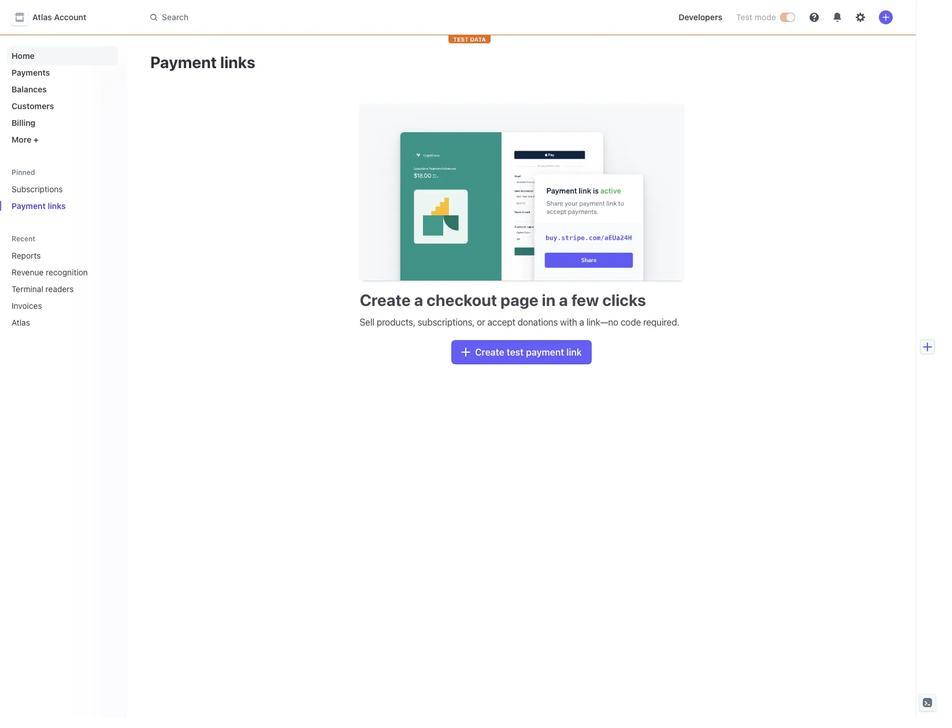 Task type: locate. For each thing, give the bounding box(es) containing it.
help image
[[810, 13, 819, 22]]

more
[[12, 135, 31, 144]]

payment down search
[[150, 53, 217, 72]]

atlas down invoices
[[12, 318, 30, 328]]

required.
[[643, 317, 679, 328]]

a
[[414, 291, 423, 310], [559, 291, 568, 310], [579, 317, 584, 328]]

terminal readers
[[12, 284, 74, 294]]

invoices link
[[7, 296, 102, 316]]

atlas
[[32, 12, 52, 22], [12, 318, 30, 328]]

0 vertical spatial atlas
[[32, 12, 52, 22]]

products,
[[377, 317, 415, 328]]

a right with
[[579, 317, 584, 328]]

0 horizontal spatial atlas
[[12, 318, 30, 328]]

balances link
[[7, 80, 118, 99]]

payment links link
[[7, 196, 118, 216]]

0 horizontal spatial create
[[360, 291, 411, 310]]

test data
[[453, 36, 486, 43]]

recent element
[[0, 246, 127, 332]]

reports link
[[7, 246, 102, 265]]

or
[[477, 317, 485, 328]]

billing
[[12, 118, 35, 128]]

+
[[33, 135, 39, 144]]

1 horizontal spatial create
[[475, 347, 504, 358]]

1 horizontal spatial atlas
[[32, 12, 52, 22]]

atlas for atlas
[[12, 318, 30, 328]]

home
[[12, 51, 34, 61]]

test
[[507, 347, 524, 358]]

atlas inside button
[[32, 12, 52, 22]]

atlas left 'account'
[[32, 12, 52, 22]]

payment links
[[150, 53, 255, 72], [12, 201, 66, 211]]

clicks
[[602, 291, 646, 310]]

mode
[[755, 12, 776, 22]]

atlas account button
[[12, 9, 98, 25]]

atlas link
[[7, 313, 102, 332]]

1 vertical spatial payment
[[12, 201, 46, 211]]

revenue recognition link
[[7, 263, 102, 282]]

1 vertical spatial create
[[475, 347, 504, 358]]

create
[[360, 291, 411, 310], [475, 347, 504, 358]]

create left test
[[475, 347, 504, 358]]

0 vertical spatial links
[[220, 53, 255, 72]]

1 vertical spatial links
[[48, 201, 66, 211]]

0 horizontal spatial links
[[48, 201, 66, 211]]

links
[[220, 53, 255, 72], [48, 201, 66, 211]]

account
[[54, 12, 86, 22]]

payment down subscriptions on the top
[[12, 201, 46, 211]]

0 horizontal spatial a
[[414, 291, 423, 310]]

atlas inside "recent" element
[[12, 318, 30, 328]]

settings image
[[856, 13, 865, 22]]

1 vertical spatial atlas
[[12, 318, 30, 328]]

data
[[470, 36, 486, 43]]

payment
[[150, 53, 217, 72], [12, 201, 46, 211]]

recognition
[[46, 268, 88, 277]]

revenue recognition
[[12, 268, 88, 277]]

link
[[566, 347, 582, 358]]

payment links down search
[[150, 53, 255, 72]]

a right in
[[559, 291, 568, 310]]

create test payment link link
[[452, 341, 591, 364]]

reports
[[12, 251, 41, 261]]

create up products,
[[360, 291, 411, 310]]

0 vertical spatial payment links
[[150, 53, 255, 72]]

atlas account
[[32, 12, 86, 22]]

readers
[[45, 284, 74, 294]]

recent
[[12, 235, 35, 243]]

1 vertical spatial payment links
[[12, 201, 66, 211]]

0 horizontal spatial payment
[[12, 201, 46, 211]]

0 horizontal spatial payment links
[[12, 201, 66, 211]]

in
[[542, 291, 555, 310]]

1 horizontal spatial payment
[[150, 53, 217, 72]]

subscriptions,
[[418, 317, 475, 328]]

payments
[[12, 68, 50, 77]]

test mode
[[736, 12, 776, 22]]

create for create test payment link
[[475, 347, 504, 358]]

test
[[736, 12, 752, 22]]

balances
[[12, 84, 47, 94]]

1 horizontal spatial payment links
[[150, 53, 255, 72]]

a up products,
[[414, 291, 423, 310]]

0 vertical spatial create
[[360, 291, 411, 310]]

payment links down subscriptions on the top
[[12, 201, 66, 211]]

subscriptions
[[12, 184, 63, 194]]

invoices
[[12, 301, 42, 311]]

payment inside pinned element
[[12, 201, 46, 211]]

subscriptions link
[[7, 180, 118, 199]]

Search search field
[[143, 7, 469, 28]]

page
[[500, 291, 538, 310]]



Task type: vqa. For each thing, say whether or not it's contained in the screenshot.
subscriptions,
yes



Task type: describe. For each thing, give the bounding box(es) containing it.
create for create a checkout page in a few clicks
[[360, 291, 411, 310]]

terminal readers link
[[7, 280, 102, 299]]

1 horizontal spatial links
[[220, 53, 255, 72]]

few
[[571, 291, 599, 310]]

recent navigation links element
[[0, 234, 127, 332]]

2 horizontal spatial a
[[579, 317, 584, 328]]

pinned
[[12, 168, 35, 177]]

more +
[[12, 135, 39, 144]]

terminal
[[12, 284, 43, 294]]

create test payment link
[[475, 347, 582, 358]]

atlas for atlas account
[[32, 12, 52, 22]]

payment links inside pinned element
[[12, 201, 66, 211]]

link—no
[[586, 317, 618, 328]]

customers link
[[7, 97, 118, 116]]

0 vertical spatial payment
[[150, 53, 217, 72]]

developers link
[[674, 8, 727, 27]]

with
[[560, 317, 577, 328]]

pinned navigation links element
[[7, 168, 118, 216]]

sell
[[360, 317, 374, 328]]

core navigation links element
[[7, 46, 118, 149]]

sell products, subscriptions, or accept donations with a link—no code required.
[[360, 317, 679, 328]]

code
[[621, 317, 641, 328]]

payment
[[526, 347, 564, 358]]

checkout
[[427, 291, 497, 310]]

payments link
[[7, 63, 118, 82]]

test
[[453, 36, 469, 43]]

search
[[162, 12, 188, 22]]

home link
[[7, 46, 118, 65]]

donations
[[518, 317, 558, 328]]

customers
[[12, 101, 54, 111]]

links inside pinned element
[[48, 201, 66, 211]]

billing link
[[7, 113, 118, 132]]

Search text field
[[143, 7, 469, 28]]

developers
[[679, 12, 722, 22]]

pinned element
[[7, 180, 118, 216]]

accept
[[487, 317, 515, 328]]

create a checkout page in a few clicks
[[360, 291, 646, 310]]

revenue
[[12, 268, 44, 277]]

1 horizontal spatial a
[[559, 291, 568, 310]]



